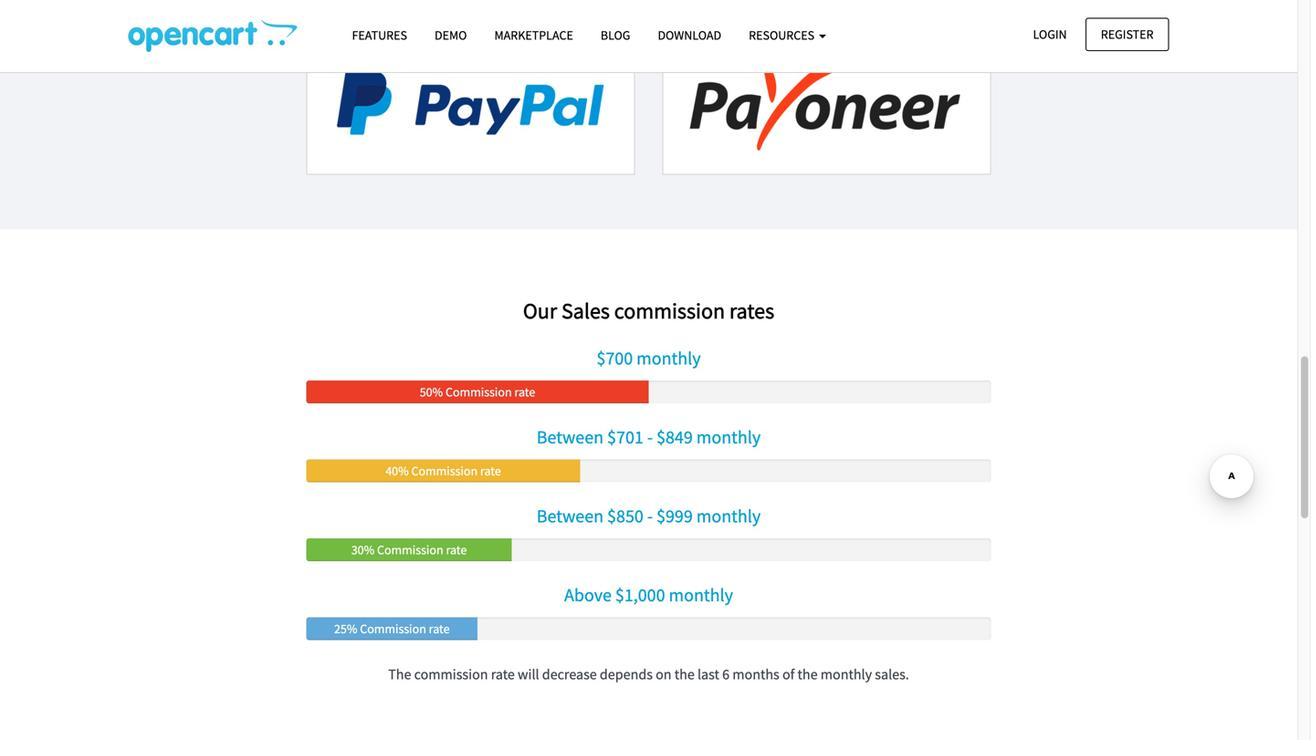 Task type: describe. For each thing, give the bounding box(es) containing it.
monthly right $1,000
[[669, 584, 734, 607]]

monthly left sales.
[[821, 666, 873, 684]]

our sales commission rates
[[523, 297, 775, 325]]

the commission rate will decrease depends on the last 6 months of the monthly sales.
[[388, 666, 910, 684]]

paypal image
[[306, 31, 635, 175]]

sales
[[562, 297, 610, 325]]

rate for the commission rate will decrease depends on the last 6 months of the monthly sales.
[[491, 666, 515, 684]]

0 vertical spatial commission
[[615, 297, 725, 325]]

blog link
[[587, 19, 644, 51]]

sales.
[[875, 666, 910, 684]]

between $850 - $999 monthly
[[537, 505, 761, 528]]

30% commission rate
[[351, 542, 467, 559]]

monthly right $999
[[697, 505, 761, 528]]

login
[[1034, 26, 1068, 42]]

40% commission rate
[[386, 463, 501, 480]]

2 the from the left
[[798, 666, 818, 684]]

50%
[[420, 384, 443, 400]]

2 - from the top
[[648, 505, 653, 528]]

the
[[388, 666, 411, 684]]

between inside the '50% commission rate between $701 - $849 monthly'
[[537, 426, 604, 449]]

commission for 50% commission rate between $701 - $849 monthly
[[446, 384, 512, 400]]

1 vertical spatial commission
[[414, 666, 488, 684]]

50% commission rate between $701 - $849 monthly
[[420, 384, 761, 449]]

features link
[[338, 19, 421, 51]]

resources link
[[736, 19, 840, 51]]

last
[[698, 666, 720, 684]]

monthly down our sales commission rates
[[637, 347, 701, 370]]

$700 monthly
[[597, 347, 701, 370]]

how to be a seller of opencart? image
[[128, 19, 297, 52]]

marketplace link
[[481, 19, 587, 51]]

blog
[[601, 27, 631, 43]]

25%
[[334, 621, 358, 638]]

rate for 25% commission rate
[[429, 621, 450, 638]]

rate for 40% commission rate
[[480, 463, 501, 480]]

download
[[658, 27, 722, 43]]

rate for 30% commission rate
[[446, 542, 467, 559]]

40% commission rate progress bar
[[306, 460, 581, 483]]

rates
[[730, 297, 775, 325]]

above $1,000 monthly
[[565, 584, 734, 607]]



Task type: locate. For each thing, give the bounding box(es) containing it.
rate
[[515, 384, 536, 400], [480, 463, 501, 480], [446, 542, 467, 559], [429, 621, 450, 638], [491, 666, 515, 684]]

commission inside the '50% commission rate between $701 - $849 monthly'
[[446, 384, 512, 400]]

the right "on"
[[675, 666, 695, 684]]

30% commission rate progress bar
[[306, 539, 512, 562]]

resources
[[749, 27, 818, 43]]

$700
[[597, 347, 633, 370]]

-
[[648, 426, 653, 449], [648, 505, 653, 528]]

marketplace
[[495, 27, 574, 43]]

commission up $700 monthly
[[615, 297, 725, 325]]

commission right 30% at left
[[377, 542, 444, 559]]

1 horizontal spatial commission
[[615, 297, 725, 325]]

on
[[656, 666, 672, 684]]

commission for 40% commission rate
[[412, 463, 478, 480]]

6
[[723, 666, 730, 684]]

0 vertical spatial between
[[537, 426, 604, 449]]

download link
[[644, 19, 736, 51]]

months
[[733, 666, 780, 684]]

$849
[[657, 426, 693, 449]]

1 the from the left
[[675, 666, 695, 684]]

commission
[[446, 384, 512, 400], [412, 463, 478, 480], [377, 542, 444, 559], [360, 621, 426, 638]]

commission up the
[[360, 621, 426, 638]]

of
[[783, 666, 795, 684]]

monthly right $849
[[697, 426, 761, 449]]

rate down 30% commission rate
[[429, 621, 450, 638]]

login link
[[1018, 18, 1083, 51]]

$999
[[657, 505, 693, 528]]

$701
[[608, 426, 644, 449]]

commission right the
[[414, 666, 488, 684]]

the right of
[[798, 666, 818, 684]]

commission for 30% commission rate
[[377, 542, 444, 559]]

payonner image
[[663, 31, 992, 175]]

commission for 25% commission rate
[[360, 621, 426, 638]]

rate for 50% commission rate between $701 - $849 monthly
[[515, 384, 536, 400]]

the
[[675, 666, 695, 684], [798, 666, 818, 684]]

1 between from the top
[[537, 426, 604, 449]]

between left $850
[[537, 505, 604, 528]]

rate left will at the bottom left of the page
[[491, 666, 515, 684]]

0 horizontal spatial the
[[675, 666, 695, 684]]

will
[[518, 666, 540, 684]]

0 vertical spatial -
[[648, 426, 653, 449]]

1 horizontal spatial the
[[798, 666, 818, 684]]

$850
[[608, 505, 644, 528]]

decrease
[[542, 666, 597, 684]]

monthly inside the '50% commission rate between $701 - $849 monthly'
[[697, 426, 761, 449]]

commission
[[615, 297, 725, 325], [414, 666, 488, 684]]

commission inside progress bar
[[360, 621, 426, 638]]

our
[[523, 297, 557, 325]]

between left the $701
[[537, 426, 604, 449]]

50% commission rate progress bar
[[306, 381, 649, 404]]

1 - from the top
[[648, 426, 653, 449]]

depends
[[600, 666, 653, 684]]

commission right the 50%
[[446, 384, 512, 400]]

$1,000
[[616, 584, 666, 607]]

above
[[565, 584, 612, 607]]

register link
[[1086, 18, 1170, 51]]

monthly
[[637, 347, 701, 370], [697, 426, 761, 449], [697, 505, 761, 528], [669, 584, 734, 607], [821, 666, 873, 684]]

1 vertical spatial -
[[648, 505, 653, 528]]

features
[[352, 27, 407, 43]]

register
[[1102, 26, 1154, 42]]

2 between from the top
[[537, 505, 604, 528]]

1 vertical spatial between
[[537, 505, 604, 528]]

rate inside progress bar
[[429, 621, 450, 638]]

- right $850
[[648, 505, 653, 528]]

- right the $701
[[648, 426, 653, 449]]

demo link
[[421, 19, 481, 51]]

0 horizontal spatial commission
[[414, 666, 488, 684]]

commission right "40%"
[[412, 463, 478, 480]]

rate down "50% commission rate" progress bar
[[480, 463, 501, 480]]

25% commission rate progress bar
[[306, 618, 478, 641]]

25% commission rate
[[334, 621, 450, 638]]

rate down our
[[515, 384, 536, 400]]

rate inside the '50% commission rate between $701 - $849 monthly'
[[515, 384, 536, 400]]

between
[[537, 426, 604, 449], [537, 505, 604, 528]]

rate down 40% commission rate
[[446, 542, 467, 559]]

30%
[[351, 542, 375, 559]]

demo
[[435, 27, 467, 43]]

40%
[[386, 463, 409, 480]]

- inside the '50% commission rate between $701 - $849 monthly'
[[648, 426, 653, 449]]



Task type: vqa. For each thing, say whether or not it's contained in the screenshot.
each
no



